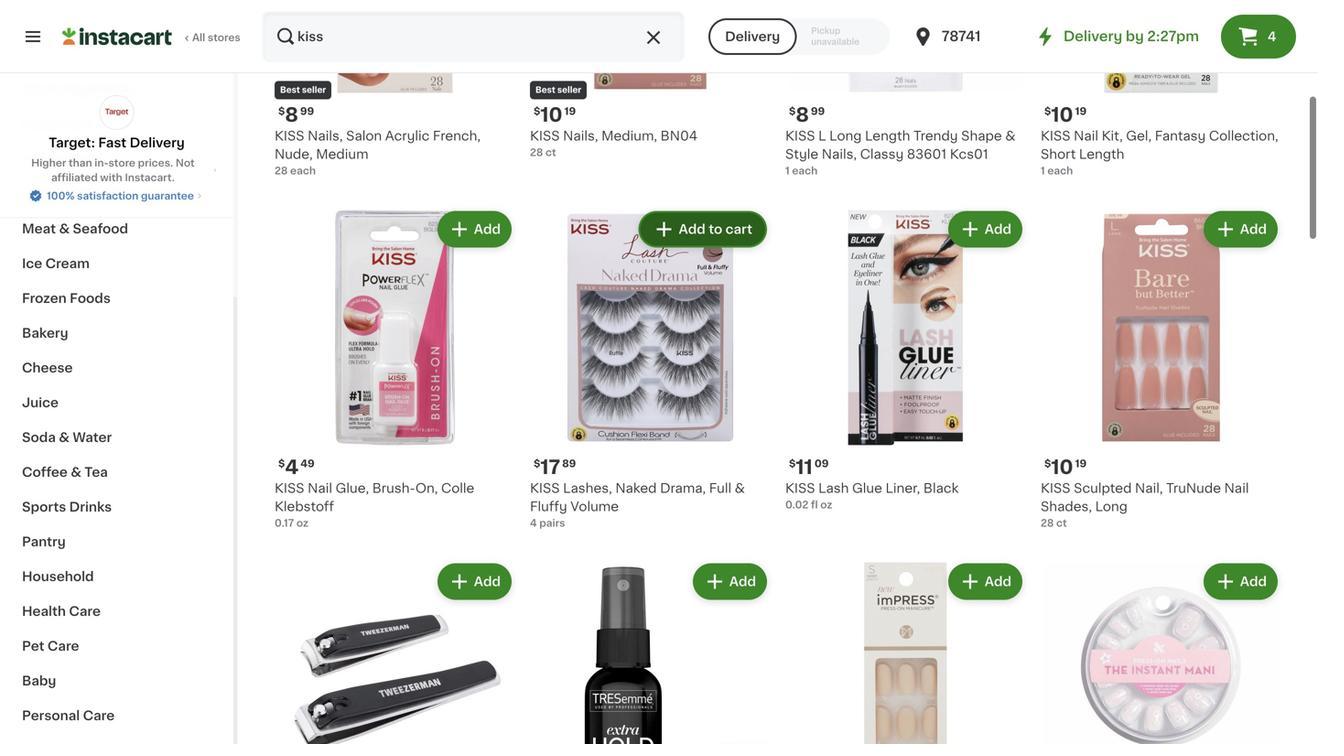 Task type: locate. For each thing, give the bounding box(es) containing it.
28
[[530, 147, 543, 157], [275, 166, 288, 176], [1041, 518, 1054, 528]]

each inside "kiss l long length trendy shape & style nails, classy 83601 kcs01 1 each"
[[792, 166, 818, 176]]

best up nude,
[[280, 86, 300, 94]]

care right 'health'
[[69, 605, 101, 618]]

kiss inside kiss lash glue liner, black 0.02 fl oz
[[785, 482, 815, 495]]

kiss for kiss nails, medium, bn04
[[530, 130, 560, 142]]

kiss down $ 4 49
[[275, 482, 304, 495]]

collection,
[[1209, 130, 1279, 142]]

kiss up shades,
[[1041, 482, 1071, 495]]

0 vertical spatial 4
[[1268, 30, 1277, 43]]

nail up klebstoff
[[308, 482, 332, 495]]

1 vertical spatial long
[[1095, 500, 1128, 513]]

kiss for kiss sculpted nail, trunude nail shades, long
[[1041, 482, 1071, 495]]

oz inside the kiss nail glue, brush-on, colle klebstoff 0.17 oz
[[296, 518, 308, 528]]

19 up kiss nails, medium, bn04 28 ct
[[565, 106, 576, 116]]

product group
[[275, 207, 515, 531], [530, 207, 771, 531], [785, 207, 1026, 512], [1041, 207, 1282, 531], [275, 560, 515, 744], [530, 560, 771, 744], [785, 560, 1026, 744], [1041, 560, 1282, 744]]

kiss nails, salon acrylic french, nude, medium 28 each
[[275, 130, 481, 176]]

1 horizontal spatial 28
[[530, 147, 543, 157]]

target:
[[49, 136, 95, 149]]

$ for kiss nails, medium, bn04
[[534, 106, 540, 116]]

$ inside $ 4 49
[[278, 459, 285, 469]]

1 vertical spatial length
[[1079, 148, 1125, 161]]

nail inside the kiss nail glue, brush-on, colle klebstoff 0.17 oz
[[308, 482, 332, 495]]

1 horizontal spatial length
[[1079, 148, 1125, 161]]

best
[[280, 86, 300, 94], [536, 86, 556, 94]]

kiss up style
[[785, 130, 815, 142]]

1 inside "kiss l long length trendy shape & style nails, classy 83601 kcs01 1 each"
[[785, 166, 790, 176]]

1 best seller from the left
[[280, 86, 326, 94]]

care right pet at the bottom left of the page
[[48, 640, 79, 653]]

0 vertical spatial oz
[[821, 500, 833, 510]]

& for water
[[59, 431, 70, 444]]

8 for l
[[796, 105, 809, 125]]

fresh inside "link"
[[22, 83, 59, 96]]

1 1 from the left
[[785, 166, 790, 176]]

& right full
[[735, 482, 745, 495]]

kiss lashes, naked drama, full & fluffy volume 4 pairs
[[530, 482, 745, 528]]

kiss for kiss nails, salon acrylic french, nude, medium
[[275, 130, 304, 142]]

fresh up dairy
[[22, 118, 59, 131]]

length down kit,
[[1079, 148, 1125, 161]]

than
[[69, 158, 92, 168]]

best seller up nude,
[[280, 86, 326, 94]]

09
[[815, 459, 829, 469]]

1 horizontal spatial best seller
[[536, 86, 581, 94]]

$ up short
[[1045, 106, 1051, 116]]

89
[[562, 459, 576, 469]]

2 fresh from the top
[[22, 118, 59, 131]]

each down style
[[792, 166, 818, 176]]

1 horizontal spatial best
[[536, 86, 556, 94]]

best up kiss nails, medium, bn04 28 ct
[[536, 86, 556, 94]]

nail
[[1074, 130, 1099, 142], [308, 482, 332, 495], [1225, 482, 1249, 495]]

4 inside button
[[1268, 30, 1277, 43]]

l
[[819, 130, 826, 142]]

1 horizontal spatial 4
[[530, 518, 537, 528]]

0 vertical spatial long
[[830, 130, 862, 142]]

19
[[565, 106, 576, 116], [1075, 106, 1087, 116], [1075, 459, 1087, 469]]

kiss inside kiss nail kit, gel, fantasy collection, short length 1 each
[[1041, 130, 1071, 142]]

2 horizontal spatial 4
[[1268, 30, 1277, 43]]

0 vertical spatial ct
[[546, 147, 556, 157]]

2 $ 8 99 from the left
[[789, 105, 825, 125]]

kiss for kiss nail glue, brush-on, colle klebstoff
[[275, 482, 304, 495]]

pet care
[[22, 640, 79, 653]]

4 inside kiss lashes, naked drama, full & fluffy volume 4 pairs
[[530, 518, 537, 528]]

each down nude,
[[290, 166, 316, 176]]

delivery for delivery by 2:27pm
[[1064, 30, 1123, 43]]

kiss inside "kiss l long length trendy shape & style nails, classy 83601 kcs01 1 each"
[[785, 130, 815, 142]]

$ 8 99 for nails,
[[278, 105, 314, 125]]

10 up shades,
[[1051, 458, 1074, 477]]

0 horizontal spatial length
[[865, 130, 910, 142]]

4
[[1268, 30, 1277, 43], [285, 458, 299, 477], [530, 518, 537, 528]]

each down short
[[1048, 166, 1073, 176]]

99 for l
[[811, 106, 825, 116]]

0 horizontal spatial 28
[[275, 166, 288, 176]]

with
[[100, 173, 122, 183]]

all stores
[[192, 32, 240, 43]]

$ 10 19 for nail
[[1045, 105, 1087, 125]]

seafood
[[73, 222, 128, 235]]

2 horizontal spatial 28
[[1041, 518, 1054, 528]]

nail right trunude
[[1225, 482, 1249, 495]]

1 down style
[[785, 166, 790, 176]]

2 99 from the left
[[811, 106, 825, 116]]

2 best seller from the left
[[536, 86, 581, 94]]

1 vertical spatial fresh
[[22, 118, 59, 131]]

1 down short
[[1041, 166, 1045, 176]]

seller
[[302, 86, 326, 94], [557, 86, 581, 94]]

tea
[[84, 466, 108, 479]]

99 up l
[[811, 106, 825, 116]]

classy
[[860, 148, 904, 161]]

1 vertical spatial 28
[[275, 166, 288, 176]]

19 up the sculpted
[[1075, 459, 1087, 469]]

& down affiliated
[[73, 188, 84, 200]]

78741
[[942, 30, 981, 43]]

pet care link
[[11, 629, 222, 664]]

kcs01
[[950, 148, 988, 161]]

1 best from the left
[[280, 86, 300, 94]]

1 horizontal spatial nails,
[[563, 130, 598, 142]]

0 horizontal spatial 8
[[285, 105, 298, 125]]

kiss inside kiss sculpted nail, trunude nail shades, long 28 ct
[[1041, 482, 1071, 495]]

2 horizontal spatial delivery
[[1064, 30, 1123, 43]]

$ up kiss nails, medium, bn04 28 ct
[[534, 106, 540, 116]]

10 up kiss nails, medium, bn04 28 ct
[[540, 105, 563, 125]]

eggs
[[75, 153, 108, 166]]

kiss for kiss l long length trendy shape & style nails, classy 83601 kcs01
[[785, 130, 815, 142]]

long down the sculpted
[[1095, 500, 1128, 513]]

0 horizontal spatial oz
[[296, 518, 308, 528]]

$ left 49
[[278, 459, 285, 469]]

$ inside the $ 11 09
[[789, 459, 796, 469]]

0 horizontal spatial 1
[[785, 166, 790, 176]]

bn04
[[661, 130, 698, 142]]

snacks & candy link
[[11, 177, 222, 211]]

2 horizontal spatial nails,
[[822, 148, 857, 161]]

1 vertical spatial ct
[[1057, 518, 1067, 528]]

seller up kiss nails, medium, bn04 28 ct
[[557, 86, 581, 94]]

& down target:
[[61, 153, 71, 166]]

coffee & tea link
[[11, 455, 222, 490]]

1 each from the left
[[290, 166, 316, 176]]

best seller
[[280, 86, 326, 94], [536, 86, 581, 94]]

0 horizontal spatial ct
[[546, 147, 556, 157]]

1 99 from the left
[[300, 106, 314, 116]]

2 vertical spatial care
[[83, 709, 115, 722]]

1 vertical spatial care
[[48, 640, 79, 653]]

$ 8 99
[[278, 105, 314, 125], [789, 105, 825, 125]]

fresh vegetables link
[[11, 72, 222, 107]]

19 for nails,
[[565, 106, 576, 116]]

$ 8 99 up l
[[789, 105, 825, 125]]

& right shape
[[1005, 130, 1016, 142]]

0 horizontal spatial nails,
[[308, 130, 343, 142]]

$ 10 19 up shades,
[[1045, 458, 1087, 477]]

$ up shades,
[[1045, 459, 1051, 469]]

Search field
[[264, 13, 683, 60]]

1 vertical spatial oz
[[296, 518, 308, 528]]

1 horizontal spatial delivery
[[725, 30, 780, 43]]

oz right fl
[[821, 500, 833, 510]]

$ 8 99 up nude,
[[278, 105, 314, 125]]

1 horizontal spatial ct
[[1057, 518, 1067, 528]]

0 horizontal spatial 4
[[285, 458, 299, 477]]

seller for 8
[[302, 86, 326, 94]]

fresh fruit
[[22, 118, 92, 131]]

fresh fruit link
[[11, 107, 222, 142]]

& right soda
[[59, 431, 70, 444]]

nail inside kiss sculpted nail, trunude nail shades, long 28 ct
[[1225, 482, 1249, 495]]

8
[[285, 105, 298, 125], [796, 105, 809, 125]]

83601
[[907, 148, 947, 161]]

100% satisfaction guarantee button
[[28, 185, 205, 203]]

1 fresh from the top
[[22, 83, 59, 96]]

$ left 89
[[534, 459, 540, 469]]

product group containing 11
[[785, 207, 1026, 512]]

kiss inside the kiss nail glue, brush-on, colle klebstoff 0.17 oz
[[275, 482, 304, 495]]

28 inside kiss sculpted nail, trunude nail shades, long 28 ct
[[1041, 518, 1054, 528]]

kiss inside kiss lashes, naked drama, full & fluffy volume 4 pairs
[[530, 482, 560, 495]]

kiss nails, medium, bn04 28 ct
[[530, 130, 698, 157]]

$ for kiss lash glue liner, black
[[789, 459, 796, 469]]

0 horizontal spatial best seller
[[280, 86, 326, 94]]

length inside kiss nail kit, gel, fantasy collection, short length 1 each
[[1079, 148, 1125, 161]]

0 horizontal spatial 99
[[300, 106, 314, 116]]

care
[[69, 605, 101, 618], [48, 640, 79, 653], [83, 709, 115, 722]]

& for tea
[[71, 466, 81, 479]]

0 horizontal spatial long
[[830, 130, 862, 142]]

add button
[[439, 213, 510, 246], [950, 213, 1021, 246], [1205, 213, 1276, 246], [439, 565, 510, 598], [695, 565, 765, 598], [950, 565, 1021, 598], [1205, 565, 1276, 598]]

target: fast delivery
[[49, 136, 185, 149]]

kiss up short
[[1041, 130, 1071, 142]]

colle
[[441, 482, 475, 495]]

$ for kiss nails, salon acrylic french, nude, medium
[[278, 106, 285, 116]]

& right meat
[[59, 222, 70, 235]]

kiss left medium,
[[530, 130, 560, 142]]

19 for nail
[[1075, 106, 1087, 116]]

$ left 09
[[789, 459, 796, 469]]

trendy
[[914, 130, 958, 142]]

0 vertical spatial length
[[865, 130, 910, 142]]

& left tea
[[71, 466, 81, 479]]

2 horizontal spatial each
[[1048, 166, 1073, 176]]

$ for kiss lashes, naked drama, full & fluffy volume
[[534, 459, 540, 469]]

ct inside kiss sculpted nail, trunude nail shades, long 28 ct
[[1057, 518, 1067, 528]]

$ for kiss l long length trendy shape & style nails, classy 83601 kcs01
[[789, 106, 796, 116]]

nail inside kiss nail kit, gel, fantasy collection, short length 1 each
[[1074, 130, 1099, 142]]

1 horizontal spatial each
[[792, 166, 818, 176]]

None search field
[[262, 11, 685, 62]]

kiss up 0.02
[[785, 482, 815, 495]]

3 each from the left
[[1048, 166, 1073, 176]]

full
[[709, 482, 732, 495]]

8 up style
[[796, 105, 809, 125]]

kiss up fluffy
[[530, 482, 560, 495]]

length up classy
[[865, 130, 910, 142]]

ct
[[546, 147, 556, 157], [1057, 518, 1067, 528]]

$ 10 19 up kiss nails, medium, bn04 28 ct
[[534, 105, 576, 125]]

fruit
[[62, 118, 92, 131]]

nail left kit,
[[1074, 130, 1099, 142]]

0 horizontal spatial $ 8 99
[[278, 105, 314, 125]]

$ inside $ 17 89
[[534, 459, 540, 469]]

kiss up nude,
[[275, 130, 304, 142]]

$ 11 09
[[789, 458, 829, 477]]

$ up nude,
[[278, 106, 285, 116]]

product group containing 10
[[1041, 207, 1282, 531]]

cheese link
[[11, 351, 222, 385]]

on,
[[415, 482, 438, 495]]

soda
[[22, 431, 56, 444]]

style
[[785, 148, 819, 161]]

delivery inside button
[[725, 30, 780, 43]]

nail for 10
[[1074, 130, 1099, 142]]

2 1 from the left
[[1041, 166, 1045, 176]]

19 up short
[[1075, 106, 1087, 116]]

10 up short
[[1051, 105, 1074, 125]]

2 8 from the left
[[796, 105, 809, 125]]

0 vertical spatial care
[[69, 605, 101, 618]]

99 for nails,
[[300, 106, 314, 116]]

personal care link
[[11, 699, 222, 733]]

coffee
[[22, 466, 68, 479]]

sports
[[22, 501, 66, 514]]

$ 10 19 for nails,
[[534, 105, 576, 125]]

1
[[785, 166, 790, 176], [1041, 166, 1045, 176]]

to
[[709, 223, 722, 236]]

nails, inside kiss nails, medium, bn04 28 ct
[[563, 130, 598, 142]]

personal
[[22, 709, 80, 722]]

1 horizontal spatial 8
[[796, 105, 809, 125]]

2 vertical spatial 28
[[1041, 518, 1054, 528]]

8 for nails,
[[285, 105, 298, 125]]

0 horizontal spatial each
[[290, 166, 316, 176]]

0 vertical spatial fresh
[[22, 83, 59, 96]]

vegetables
[[62, 83, 136, 96]]

product group containing 17
[[530, 207, 771, 531]]

1 horizontal spatial 1
[[1041, 166, 1045, 176]]

1 8 from the left
[[285, 105, 298, 125]]

$ up style
[[789, 106, 796, 116]]

kiss for kiss nail kit, gel, fantasy collection, short length
[[1041, 130, 1071, 142]]

$ 10 19
[[534, 105, 576, 125], [1045, 105, 1087, 125], [1045, 458, 1087, 477]]

shades,
[[1041, 500, 1092, 513]]

2 vertical spatial 4
[[530, 518, 537, 528]]

99 up nude,
[[300, 106, 314, 116]]

100% satisfaction guarantee
[[47, 191, 194, 201]]

service type group
[[709, 18, 891, 55]]

long
[[830, 130, 862, 142], [1095, 500, 1128, 513]]

2 horizontal spatial nail
[[1225, 482, 1249, 495]]

8 up nude,
[[285, 105, 298, 125]]

0 horizontal spatial best
[[280, 86, 300, 94]]

1 horizontal spatial nail
[[1074, 130, 1099, 142]]

0 horizontal spatial seller
[[302, 86, 326, 94]]

10
[[540, 105, 563, 125], [1051, 105, 1074, 125], [1051, 458, 1074, 477]]

nails, inside 'kiss nails, salon acrylic french, nude, medium 28 each'
[[308, 130, 343, 142]]

nails, up medium
[[308, 130, 343, 142]]

sculpted
[[1074, 482, 1132, 495]]

11
[[796, 458, 813, 477]]

seller up nude,
[[302, 86, 326, 94]]

candy
[[87, 188, 130, 200]]

2 best from the left
[[536, 86, 556, 94]]

nails, down l
[[822, 148, 857, 161]]

soda & water
[[22, 431, 112, 444]]

fresh for fresh vegetables
[[22, 83, 59, 96]]

care inside "link"
[[48, 640, 79, 653]]

0 vertical spatial 28
[[530, 147, 543, 157]]

add to cart
[[679, 223, 753, 236]]

long right l
[[830, 130, 862, 142]]

0 horizontal spatial nail
[[308, 482, 332, 495]]

nails, left medium,
[[563, 130, 598, 142]]

kiss nail glue, brush-on, colle klebstoff 0.17 oz
[[275, 482, 475, 528]]

1 horizontal spatial seller
[[557, 86, 581, 94]]

kiss inside kiss nails, medium, bn04 28 ct
[[530, 130, 560, 142]]

$ 4 49
[[278, 458, 315, 477]]

oz down klebstoff
[[296, 518, 308, 528]]

28 inside 'kiss nails, salon acrylic french, nude, medium 28 each'
[[275, 166, 288, 176]]

1 horizontal spatial oz
[[821, 500, 833, 510]]

each inside 'kiss nails, salon acrylic french, nude, medium 28 each'
[[290, 166, 316, 176]]

1 horizontal spatial 99
[[811, 106, 825, 116]]

2 each from the left
[[792, 166, 818, 176]]

1 horizontal spatial long
[[1095, 500, 1128, 513]]

1 seller from the left
[[302, 86, 326, 94]]

bakery
[[22, 327, 68, 340]]

fresh up fresh fruit
[[22, 83, 59, 96]]

2 seller from the left
[[557, 86, 581, 94]]

&
[[1005, 130, 1016, 142], [61, 153, 71, 166], [73, 188, 84, 200], [59, 222, 70, 235], [59, 431, 70, 444], [71, 466, 81, 479], [735, 482, 745, 495]]

best seller up kiss nails, medium, bn04 28 ct
[[536, 86, 581, 94]]

1 horizontal spatial $ 8 99
[[789, 105, 825, 125]]

nude,
[[275, 148, 313, 161]]

$ 10 19 up short
[[1045, 105, 1087, 125]]

1 $ 8 99 from the left
[[278, 105, 314, 125]]

100%
[[47, 191, 75, 201]]

kiss inside 'kiss nails, salon acrylic french, nude, medium 28 each'
[[275, 130, 304, 142]]

oz
[[821, 500, 833, 510], [296, 518, 308, 528]]

nails,
[[308, 130, 343, 142], [563, 130, 598, 142], [822, 148, 857, 161]]

care down 'baby' link
[[83, 709, 115, 722]]

fresh
[[22, 83, 59, 96], [22, 118, 59, 131]]



Task type: vqa. For each thing, say whether or not it's contained in the screenshot.
Acrylic
yes



Task type: describe. For each thing, give the bounding box(es) containing it.
10 for nail
[[1051, 105, 1074, 125]]

each inside kiss nail kit, gel, fantasy collection, short length 1 each
[[1048, 166, 1073, 176]]

snacks
[[22, 188, 70, 200]]

salon
[[346, 130, 382, 142]]

19 for sculpted
[[1075, 459, 1087, 469]]

fresh for fresh fruit
[[22, 118, 59, 131]]

pantry link
[[11, 525, 222, 559]]

nail,
[[1135, 482, 1163, 495]]

satisfaction
[[77, 191, 138, 201]]

fresh vegetables
[[22, 83, 136, 96]]

liner,
[[886, 482, 920, 495]]

nails, inside "kiss l long length trendy shape & style nails, classy 83601 kcs01 1 each"
[[822, 148, 857, 161]]

glue
[[852, 482, 882, 495]]

lash
[[819, 482, 849, 495]]

stores
[[208, 32, 240, 43]]

49
[[301, 459, 315, 469]]

product group containing 4
[[275, 207, 515, 531]]

dairy & eggs link
[[11, 142, 222, 177]]

guarantee
[[141, 191, 194, 201]]

nails, for 8
[[308, 130, 343, 142]]

pet
[[22, 640, 44, 653]]

kiss l long length trendy shape & style nails, classy 83601 kcs01 1 each
[[785, 130, 1016, 176]]

kiss for kiss lash glue liner, black
[[785, 482, 815, 495]]

& for eggs
[[61, 153, 71, 166]]

& inside kiss lashes, naked drama, full & fluffy volume 4 pairs
[[735, 482, 745, 495]]

water
[[73, 431, 112, 444]]

delivery by 2:27pm
[[1064, 30, 1199, 43]]

best for 8
[[280, 86, 300, 94]]

10 for sculpted
[[1051, 458, 1074, 477]]

kiss nail kit, gel, fantasy collection, short length 1 each
[[1041, 130, 1279, 176]]

ct inside kiss nails, medium, bn04 28 ct
[[546, 147, 556, 157]]

78741 button
[[912, 11, 1022, 62]]

lashes,
[[563, 482, 612, 495]]

$ 17 89
[[534, 458, 576, 477]]

1 vertical spatial 4
[[285, 458, 299, 477]]

2:27pm
[[1147, 30, 1199, 43]]

volume
[[571, 500, 619, 513]]

meat
[[22, 222, 56, 235]]

higher than in-store prices. not affiliated with instacart. link
[[15, 156, 219, 185]]

seller for 10
[[557, 86, 581, 94]]

care for pet care
[[48, 640, 79, 653]]

household link
[[11, 559, 222, 594]]

cream
[[45, 257, 90, 270]]

long inside "kiss l long length trendy shape & style nails, classy 83601 kcs01 1 each"
[[830, 130, 862, 142]]

long inside kiss sculpted nail, trunude nail shades, long 28 ct
[[1095, 500, 1128, 513]]

best for 10
[[536, 86, 556, 94]]

gel,
[[1126, 130, 1152, 142]]

prices.
[[138, 158, 173, 168]]

nail for 4
[[308, 482, 332, 495]]

$ for kiss nail glue, brush-on, colle klebstoff
[[278, 459, 285, 469]]

fantasy
[[1155, 130, 1206, 142]]

health
[[22, 605, 66, 618]]

0.02
[[785, 500, 809, 510]]

$ 10 19 for sculpted
[[1045, 458, 1087, 477]]

naked
[[615, 482, 657, 495]]

10 for nails,
[[540, 105, 563, 125]]

& for seafood
[[59, 222, 70, 235]]

medium
[[316, 148, 369, 161]]

& inside "kiss l long length trendy shape & style nails, classy 83601 kcs01 1 each"
[[1005, 130, 1016, 142]]

medium,
[[602, 130, 657, 142]]

by
[[1126, 30, 1144, 43]]

drinks
[[69, 501, 112, 514]]

$ 8 99 for l
[[789, 105, 825, 125]]

28 inside kiss nails, medium, bn04 28 ct
[[530, 147, 543, 157]]

health care
[[22, 605, 101, 618]]

28 for 10
[[1041, 518, 1054, 528]]

ice
[[22, 257, 42, 270]]

sports drinks link
[[11, 490, 222, 525]]

juice link
[[11, 385, 222, 420]]

black
[[924, 482, 959, 495]]

shape
[[961, 130, 1002, 142]]

brush-
[[372, 482, 415, 495]]

$ for kiss sculpted nail, trunude nail shades, long
[[1045, 459, 1051, 469]]

delivery for delivery
[[725, 30, 780, 43]]

0 horizontal spatial delivery
[[130, 136, 185, 149]]

add inside button
[[679, 223, 706, 236]]

4 button
[[1221, 15, 1296, 59]]

frozen foods link
[[11, 281, 222, 316]]

sports drinks
[[22, 501, 112, 514]]

short
[[1041, 148, 1076, 161]]

higher
[[31, 158, 66, 168]]

fluffy
[[530, 500, 567, 513]]

health care link
[[11, 594, 222, 629]]

28 for 8
[[275, 166, 288, 176]]

personal care
[[22, 709, 115, 722]]

snacks & candy
[[22, 188, 130, 200]]

frozen
[[22, 292, 67, 305]]

soda & water link
[[11, 420, 222, 455]]

care for personal care
[[83, 709, 115, 722]]

meat & seafood
[[22, 222, 128, 235]]

french,
[[433, 130, 481, 142]]

target: fast delivery link
[[49, 95, 185, 152]]

fl
[[811, 500, 818, 510]]

dairy
[[22, 153, 58, 166]]

fast
[[98, 136, 127, 149]]

glue,
[[336, 482, 369, 495]]

kiss sculpted nail, trunude nail shades, long 28 ct
[[1041, 482, 1249, 528]]

household
[[22, 570, 94, 583]]

care for health care
[[69, 605, 101, 618]]

drama,
[[660, 482, 706, 495]]

frozen foods
[[22, 292, 111, 305]]

17
[[540, 458, 560, 477]]

acrylic
[[385, 130, 430, 142]]

best seller for 10
[[536, 86, 581, 94]]

instacart logo image
[[62, 26, 172, 48]]

& for candy
[[73, 188, 84, 200]]

kiss for kiss lashes, naked drama, full & fluffy volume
[[530, 482, 560, 495]]

juice
[[22, 396, 59, 409]]

oz inside kiss lash glue liner, black 0.02 fl oz
[[821, 500, 833, 510]]

0.17
[[275, 518, 294, 528]]

bakery link
[[11, 316, 222, 351]]

best seller for 8
[[280, 86, 326, 94]]

$ for kiss nail kit, gel, fantasy collection, short length
[[1045, 106, 1051, 116]]

target: fast delivery logo image
[[99, 95, 134, 130]]

instacart.
[[125, 173, 175, 183]]

store
[[109, 158, 135, 168]]

length inside "kiss l long length trendy shape & style nails, classy 83601 kcs01 1 each"
[[865, 130, 910, 142]]

nails, for 10
[[563, 130, 598, 142]]

trunude
[[1166, 482, 1221, 495]]

1 inside kiss nail kit, gel, fantasy collection, short length 1 each
[[1041, 166, 1045, 176]]



